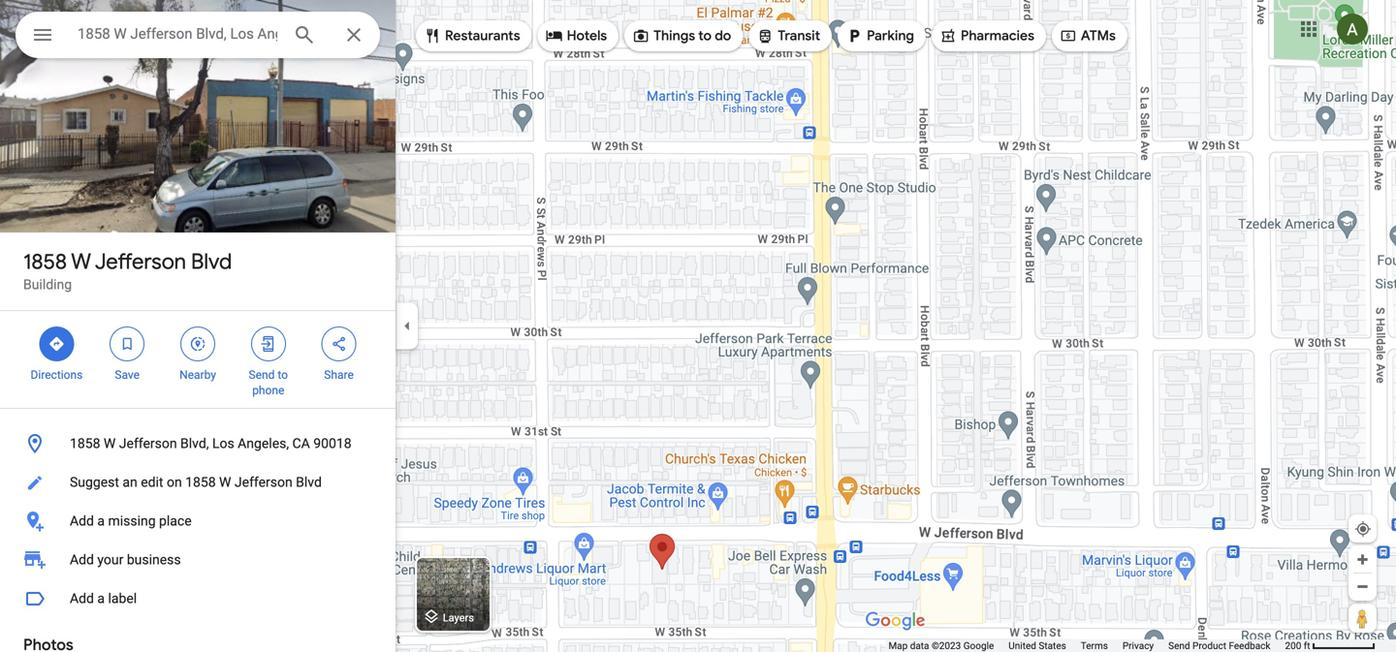 Task type: vqa. For each thing, say whether or not it's contained in the screenshot.
1858 W Jefferson Blvd Building
yes



Task type: describe. For each thing, give the bounding box(es) containing it.
collapse side panel image
[[397, 316, 418, 337]]

on
[[167, 475, 182, 491]]

 parking
[[846, 25, 914, 47]]

blvd inside button
[[296, 475, 322, 491]]


[[632, 25, 650, 47]]

feedback
[[1229, 641, 1271, 652]]

2 vertical spatial w
[[219, 475, 231, 491]]

2 horizontal spatial 1858
[[185, 475, 216, 491]]

none field inside 1858 w jefferson blvd, los angeles, ca 90018 field
[[78, 22, 277, 46]]

parking
[[867, 27, 914, 45]]

suggest
[[70, 475, 119, 491]]

google maps element
[[0, 0, 1396, 653]]

google account: angela cha  
(angela.cha@adept.ai) image
[[1337, 14, 1368, 45]]

los
[[212, 436, 234, 452]]

save
[[115, 369, 140, 382]]


[[189, 334, 207, 355]]

blvd inside 1858 w jefferson blvd building
[[191, 248, 232, 275]]

1858 W Jefferson Blvd, Los Angeles, CA 90018 field
[[16, 12, 380, 58]]

edit
[[141, 475, 163, 491]]

add for add your business
[[70, 552, 94, 568]]

building
[[23, 277, 72, 293]]

to inside  things to do
[[699, 27, 712, 45]]

©2023
[[932, 641, 961, 652]]

add a missing place
[[70, 513, 192, 529]]

200 ft button
[[1285, 641, 1376, 652]]

restaurants
[[445, 27, 520, 45]]

 pharmacies
[[940, 25, 1035, 47]]

add your business
[[70, 552, 181, 568]]


[[940, 25, 957, 47]]

1858 for blvd
[[23, 248, 67, 275]]

ca
[[292, 436, 310, 452]]

actions for 1858 w jefferson blvd region
[[0, 311, 396, 408]]


[[118, 334, 136, 355]]

jefferson for blvd,
[[119, 436, 177, 452]]

your
[[97, 552, 124, 568]]

blvd,
[[180, 436, 209, 452]]

footer inside google maps element
[[889, 640, 1285, 653]]

1858 w jefferson blvd building
[[23, 248, 232, 293]]


[[48, 334, 65, 355]]

map
[[889, 641, 908, 652]]

nearby
[[179, 369, 216, 382]]

send product feedback button
[[1169, 640, 1271, 653]]

add a label button
[[0, 580, 396, 619]]

 search field
[[16, 12, 380, 62]]


[[260, 334, 277, 355]]

share
[[324, 369, 354, 382]]

1858 w jefferson blvd, los angeles, ca 90018
[[70, 436, 352, 452]]

do
[[715, 27, 731, 45]]

add a missing place button
[[0, 502, 396, 541]]

privacy
[[1123, 641, 1154, 652]]

show your location image
[[1355, 521, 1372, 538]]

a for label
[[97, 591, 105, 607]]

an
[[123, 475, 137, 491]]

angeles,
[[238, 436, 289, 452]]



Task type: locate. For each thing, give the bounding box(es) containing it.
w up building
[[71, 248, 91, 275]]

w for blvd
[[71, 248, 91, 275]]

jefferson up the 
[[95, 248, 186, 275]]

send
[[249, 369, 275, 382], [1169, 641, 1190, 652]]

data
[[910, 641, 929, 652]]

suggest an edit on 1858 w jefferson blvd
[[70, 475, 322, 491]]

1858 w jefferson blvd, los angeles, ca 90018 button
[[0, 425, 396, 464]]

add your business link
[[0, 541, 396, 580]]

 hotels
[[546, 25, 607, 47]]

1 vertical spatial add
[[70, 552, 94, 568]]

0 horizontal spatial send
[[249, 369, 275, 382]]

directions
[[31, 369, 83, 382]]


[[1060, 25, 1077, 47]]

1 vertical spatial send
[[1169, 641, 1190, 652]]

w for blvd,
[[104, 436, 116, 452]]

0 horizontal spatial 1858
[[23, 248, 67, 275]]

 restaurants
[[424, 25, 520, 47]]

 atms
[[1060, 25, 1116, 47]]

zoom out image
[[1356, 580, 1370, 594]]

footer containing map data ©2023 google
[[889, 640, 1285, 653]]

united
[[1009, 641, 1037, 652]]

send inside send to phone
[[249, 369, 275, 382]]

0 vertical spatial w
[[71, 248, 91, 275]]

1858 up the suggest
[[70, 436, 100, 452]]

0 vertical spatial 1858
[[23, 248, 67, 275]]

jefferson for blvd
[[95, 248, 186, 275]]

1 horizontal spatial send
[[1169, 641, 1190, 652]]

a inside button
[[97, 513, 105, 529]]

1858 w jefferson blvd main content
[[0, 0, 396, 653]]

send up phone
[[249, 369, 275, 382]]

product
[[1193, 641, 1227, 652]]

1 horizontal spatial w
[[104, 436, 116, 452]]

0 vertical spatial jefferson
[[95, 248, 186, 275]]

jefferson up edit
[[119, 436, 177, 452]]

a inside 'button'
[[97, 591, 105, 607]]

1 horizontal spatial to
[[699, 27, 712, 45]]

90018
[[313, 436, 352, 452]]

1858 inside 1858 w jefferson blvd building
[[23, 248, 67, 275]]

1 vertical spatial w
[[104, 436, 116, 452]]

send product feedback
[[1169, 641, 1271, 652]]

None field
[[78, 22, 277, 46]]

zoom in image
[[1356, 553, 1370, 567]]

send for send to phone
[[249, 369, 275, 382]]

jefferson down angeles,
[[235, 475, 293, 491]]

business
[[127, 552, 181, 568]]

0 horizontal spatial blvd
[[191, 248, 232, 275]]

missing
[[108, 513, 156, 529]]

1858 right on
[[185, 475, 216, 491]]

blvd down the ca
[[296, 475, 322, 491]]


[[546, 25, 563, 47]]

pharmacies
[[961, 27, 1035, 45]]

1 vertical spatial a
[[97, 591, 105, 607]]

to up phone
[[278, 369, 288, 382]]

w inside 1858 w jefferson blvd building
[[71, 248, 91, 275]]

to inside send to phone
[[278, 369, 288, 382]]


[[757, 25, 774, 47]]

0 vertical spatial send
[[249, 369, 275, 382]]

0 vertical spatial blvd
[[191, 248, 232, 275]]

0 vertical spatial to
[[699, 27, 712, 45]]

map data ©2023 google
[[889, 641, 994, 652]]

suggest an edit on 1858 w jefferson blvd button
[[0, 464, 396, 502]]

1 vertical spatial to
[[278, 369, 288, 382]]


[[846, 25, 863, 47]]

terms
[[1081, 641, 1108, 652]]

1 vertical spatial 1858
[[70, 436, 100, 452]]

1858 up building
[[23, 248, 67, 275]]

a for missing
[[97, 513, 105, 529]]

send left product
[[1169, 641, 1190, 652]]

jefferson inside 1858 w jefferson blvd building
[[95, 248, 186, 275]]

add left your
[[70, 552, 94, 568]]


[[424, 25, 441, 47]]

show street view coverage image
[[1349, 604, 1377, 633]]

 things to do
[[632, 25, 731, 47]]

states
[[1039, 641, 1067, 652]]

a
[[97, 513, 105, 529], [97, 591, 105, 607]]

1 a from the top
[[97, 513, 105, 529]]

atms
[[1081, 27, 1116, 45]]

2 add from the top
[[70, 552, 94, 568]]

 button
[[16, 12, 70, 62]]

2 vertical spatial jefferson
[[235, 475, 293, 491]]

200
[[1285, 641, 1302, 652]]

united states
[[1009, 641, 1067, 652]]

3 add from the top
[[70, 591, 94, 607]]

1 horizontal spatial blvd
[[296, 475, 322, 491]]

layers
[[443, 612, 474, 624]]

a left label
[[97, 591, 105, 607]]

transit
[[778, 27, 820, 45]]

to
[[699, 27, 712, 45], [278, 369, 288, 382]]

w
[[71, 248, 91, 275], [104, 436, 116, 452], [219, 475, 231, 491]]

to left do
[[699, 27, 712, 45]]

place
[[159, 513, 192, 529]]

2 horizontal spatial w
[[219, 475, 231, 491]]

a left "missing"
[[97, 513, 105, 529]]

200 ft
[[1285, 641, 1311, 652]]

google
[[964, 641, 994, 652]]

1 add from the top
[[70, 513, 94, 529]]

united states button
[[1009, 640, 1067, 653]]

add a label
[[70, 591, 137, 607]]

0 vertical spatial a
[[97, 513, 105, 529]]

add left label
[[70, 591, 94, 607]]

send for send product feedback
[[1169, 641, 1190, 652]]

add inside 'button'
[[70, 591, 94, 607]]

0 horizontal spatial w
[[71, 248, 91, 275]]

w down los
[[219, 475, 231, 491]]

blvd
[[191, 248, 232, 275], [296, 475, 322, 491]]


[[330, 334, 348, 355]]


[[31, 21, 54, 49]]

label
[[108, 591, 137, 607]]

blvd up 
[[191, 248, 232, 275]]

w up the suggest
[[104, 436, 116, 452]]

1 vertical spatial jefferson
[[119, 436, 177, 452]]

add for add a label
[[70, 591, 94, 607]]

privacy button
[[1123, 640, 1154, 653]]

terms button
[[1081, 640, 1108, 653]]

add
[[70, 513, 94, 529], [70, 552, 94, 568], [70, 591, 94, 607]]

1858
[[23, 248, 67, 275], [70, 436, 100, 452], [185, 475, 216, 491]]

add for add a missing place
[[70, 513, 94, 529]]

send to phone
[[249, 369, 288, 398]]

1 horizontal spatial 1858
[[70, 436, 100, 452]]

footer
[[889, 640, 1285, 653]]

0 horizontal spatial to
[[278, 369, 288, 382]]

hotels
[[567, 27, 607, 45]]

2 a from the top
[[97, 591, 105, 607]]

1858 for blvd,
[[70, 436, 100, 452]]

0 vertical spatial add
[[70, 513, 94, 529]]

jefferson
[[95, 248, 186, 275], [119, 436, 177, 452], [235, 475, 293, 491]]

2 vertical spatial add
[[70, 591, 94, 607]]

phone
[[252, 384, 284, 398]]

send inside button
[[1169, 641, 1190, 652]]

add down the suggest
[[70, 513, 94, 529]]

1 vertical spatial blvd
[[296, 475, 322, 491]]

2 vertical spatial 1858
[[185, 475, 216, 491]]

 transit
[[757, 25, 820, 47]]

add inside button
[[70, 513, 94, 529]]

things
[[654, 27, 695, 45]]

ft
[[1304, 641, 1311, 652]]



